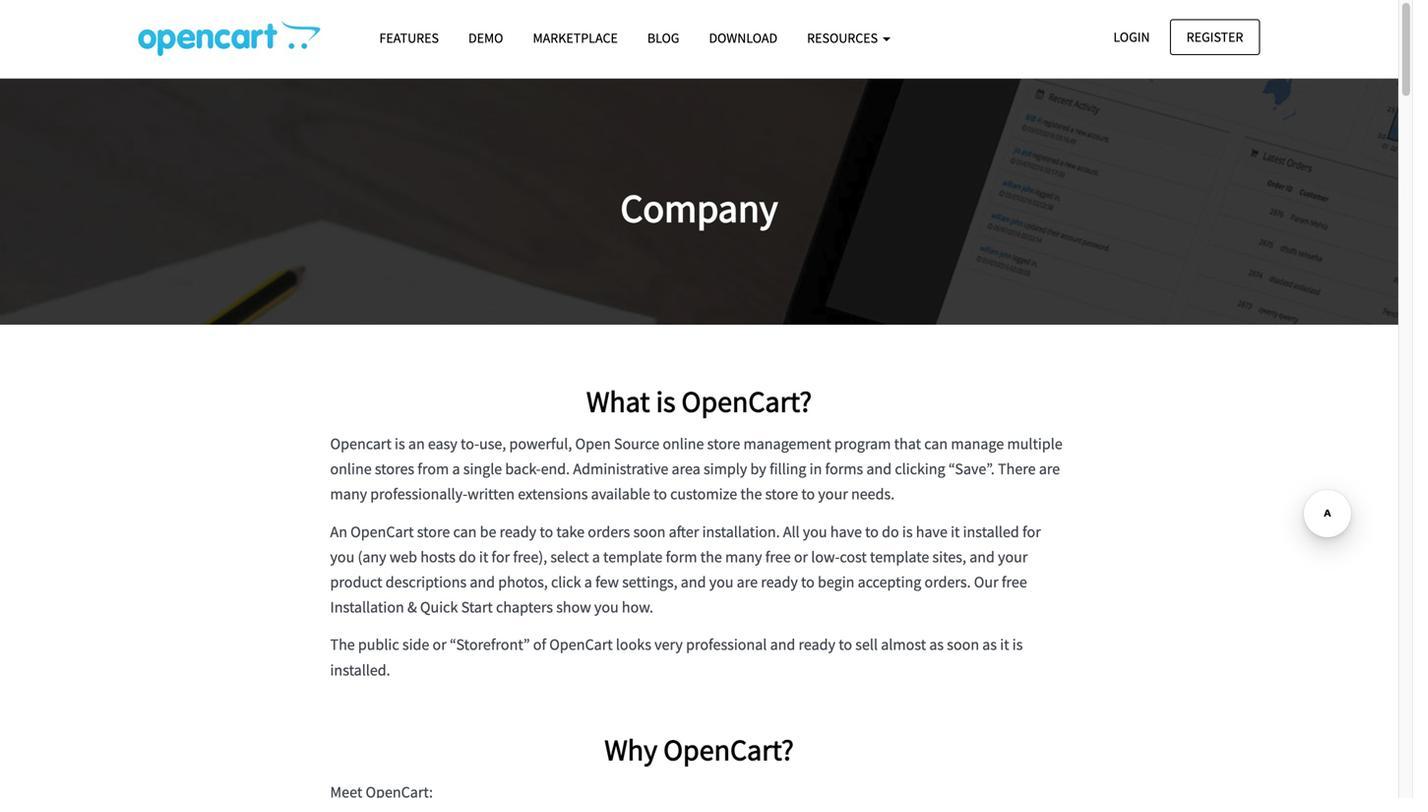 Task type: describe. For each thing, give the bounding box(es) containing it.
and up "start"
[[470, 572, 495, 592]]

is inside opencart is an easy to-use, powerful, open source online store management program that can manage multiple online stores from a single back-end. administrative area simply by filling in forms and clicking "save". there are many professionally-written extensions available to customize the store to your needs.
[[395, 434, 405, 454]]

begin
[[818, 572, 855, 592]]

opencart is an easy to-use, powerful, open source online store management program that can manage multiple online stores from a single back-end. administrative area simply by filling in forms and clicking "save". there are many professionally-written extensions available to customize the store to your needs.
[[330, 434, 1063, 504]]

"save".
[[949, 459, 995, 479]]

are inside opencart is an easy to-use, powerful, open source online store management program that can manage multiple online stores from a single back-end. administrative area simply by filling in forms and clicking "save". there are many professionally-written extensions available to customize the store to your needs.
[[1039, 459, 1060, 479]]

customize
[[670, 484, 737, 504]]

register
[[1187, 28, 1243, 46]]

0 horizontal spatial online
[[330, 459, 372, 479]]

start
[[461, 597, 493, 617]]

side
[[402, 635, 429, 655]]

multiple
[[1007, 434, 1063, 454]]

public
[[358, 635, 399, 655]]

installation.
[[702, 522, 780, 542]]

quick
[[420, 597, 458, 617]]

2 vertical spatial a
[[584, 572, 592, 592]]

open
[[575, 434, 611, 454]]

0 vertical spatial opencart?
[[682, 383, 812, 420]]

2 template from the left
[[870, 547, 929, 567]]

installation
[[330, 597, 404, 617]]

ready inside 'the public side or "storefront" of opencart looks very professional and ready to sell almost as soon as it is installed.'
[[799, 635, 836, 655]]

cost
[[840, 547, 867, 567]]

accepting
[[858, 572, 921, 592]]

sell
[[855, 635, 878, 655]]

register link
[[1170, 19, 1260, 55]]

marketplace
[[533, 29, 618, 47]]

opencart - company image
[[138, 21, 320, 56]]

company
[[620, 183, 778, 233]]

stores
[[375, 459, 414, 479]]

photos,
[[498, 572, 548, 592]]

0 horizontal spatial do
[[459, 547, 476, 567]]

blog link
[[633, 21, 694, 55]]

opencart
[[330, 434, 392, 454]]

forms
[[825, 459, 863, 479]]

features link
[[365, 21, 454, 55]]

&
[[407, 597, 417, 617]]

blog
[[647, 29, 679, 47]]

administrative
[[573, 459, 669, 479]]

or inside 'the public side or "storefront" of opencart looks very professional and ready to sell almost as soon as it is installed.'
[[433, 635, 447, 655]]

login link
[[1097, 19, 1167, 55]]

take
[[556, 522, 585, 542]]

1 vertical spatial opencart?
[[663, 731, 794, 768]]

demo link
[[454, 21, 518, 55]]

to down in
[[801, 484, 815, 504]]

many inside an opencart store can be ready to take orders soon after installation. all you have to do is have it installed for you (any web hosts do it for free), select a template form the many free or low-cost template sites, and your product descriptions and photos, click a few settings, and you are ready to begin accepting orders. our free installation & quick start chapters show you how.
[[725, 547, 762, 567]]

easy
[[428, 434, 457, 454]]

to up cost
[[865, 522, 879, 542]]

powerful,
[[509, 434, 572, 454]]

1 have from the left
[[830, 522, 862, 542]]

to left take
[[540, 522, 553, 542]]

manage
[[951, 434, 1004, 454]]

filling
[[770, 459, 806, 479]]

there
[[998, 459, 1036, 479]]

of
[[533, 635, 546, 655]]

0 vertical spatial ready
[[500, 522, 536, 542]]

(any
[[358, 547, 386, 567]]

orders.
[[925, 572, 971, 592]]

is inside an opencart store can be ready to take orders soon after installation. all you have to do is have it installed for you (any web hosts do it for free), select a template form the many free or low-cost template sites, and your product descriptions and photos, click a few settings, and you are ready to begin accepting orders. our free installation & quick start chapters show you how.
[[902, 522, 913, 542]]

simply
[[704, 459, 747, 479]]

marketplace link
[[518, 21, 633, 55]]

and down form
[[681, 572, 706, 592]]

you down installation. at the bottom of the page
[[709, 572, 734, 592]]

to left 'begin'
[[801, 572, 815, 592]]

that
[[894, 434, 921, 454]]

how.
[[622, 597, 654, 617]]

what
[[586, 383, 650, 420]]

very
[[655, 635, 683, 655]]

1 template from the left
[[603, 547, 663, 567]]

why
[[604, 731, 658, 768]]

chapters
[[496, 597, 553, 617]]

1 vertical spatial a
[[592, 547, 600, 567]]

the public side or "storefront" of opencart looks very professional and ready to sell almost as soon as it is installed.
[[330, 635, 1023, 680]]

resources
[[807, 29, 881, 47]]

why opencart?
[[604, 731, 794, 768]]

and inside 'the public side or "storefront" of opencart looks very professional and ready to sell almost as soon as it is installed.'
[[770, 635, 795, 655]]

0 vertical spatial do
[[882, 522, 899, 542]]

soon inside an opencart store can be ready to take orders soon after installation. all you have to do is have it installed for you (any web hosts do it for free), select a template form the many free or low-cost template sites, and your product descriptions and photos, click a few settings, and you are ready to begin accepting orders. our free installation & quick start chapters show you how.
[[633, 522, 666, 542]]

are inside an opencart store can be ready to take orders soon after installation. all you have to do is have it installed for you (any web hosts do it for free), select a template form the many free or low-cost template sites, and your product descriptions and photos, click a few settings, and you are ready to begin accepting orders. our free installation & quick start chapters show you how.
[[737, 572, 758, 592]]

professional
[[686, 635, 767, 655]]

all
[[783, 522, 800, 542]]

be
[[480, 522, 496, 542]]

sites,
[[933, 547, 966, 567]]



Task type: vqa. For each thing, say whether or not it's contained in the screenshot.
We interviewed Aldo Bongiovanni, the founder of a large Italian business using an OpenCart store with more than 70,000 customers. They have been in the organic food business for many years and their company has grown significantly due to their strong online presence. Introduce your ..
no



Task type: locate. For each thing, give the bounding box(es) containing it.
low-
[[811, 547, 840, 567]]

online up area
[[663, 434, 704, 454]]

our
[[974, 572, 999, 592]]

1 horizontal spatial opencart
[[549, 635, 613, 655]]

many down installation. at the bottom of the page
[[725, 547, 762, 567]]

from
[[418, 459, 449, 479]]

select
[[550, 547, 589, 567]]

0 vertical spatial opencart
[[351, 522, 414, 542]]

an
[[330, 522, 347, 542]]

demo
[[468, 29, 503, 47]]

the inside opencart is an easy to-use, powerful, open source online store management program that can manage multiple online stores from a single back-end. administrative area simply by filling in forms and clicking "save". there are many professionally-written extensions available to customize the store to your needs.
[[740, 484, 762, 504]]

a
[[452, 459, 460, 479], [592, 547, 600, 567], [584, 572, 592, 592]]

written
[[468, 484, 515, 504]]

and up needs.
[[866, 459, 892, 479]]

0 vertical spatial store
[[707, 434, 740, 454]]

to-
[[461, 434, 479, 454]]

show
[[556, 597, 591, 617]]

you right all
[[803, 522, 827, 542]]

web
[[390, 547, 417, 567]]

template up accepting
[[870, 547, 929, 567]]

what is opencart?
[[586, 383, 812, 420]]

can left be
[[453, 522, 477, 542]]

end.
[[541, 459, 570, 479]]

have up the sites,
[[916, 522, 948, 542]]

you down few
[[594, 597, 619, 617]]

1 horizontal spatial store
[[707, 434, 740, 454]]

1 vertical spatial soon
[[947, 635, 979, 655]]

management
[[743, 434, 831, 454]]

1 vertical spatial online
[[330, 459, 372, 479]]

or
[[794, 547, 808, 567], [433, 635, 447, 655]]

for right installed
[[1023, 522, 1041, 542]]

many
[[330, 484, 367, 504], [725, 547, 762, 567]]

the inside an opencart store can be ready to take orders soon after installation. all you have to do is have it installed for you (any web hosts do it for free), select a template form the many free or low-cost template sites, and your product descriptions and photos, click a few settings, and you are ready to begin accepting orders. our free installation & quick start chapters show you how.
[[700, 547, 722, 567]]

1 horizontal spatial have
[[916, 522, 948, 542]]

ready left sell
[[799, 635, 836, 655]]

0 vertical spatial many
[[330, 484, 367, 504]]

0 horizontal spatial can
[[453, 522, 477, 542]]

0 horizontal spatial the
[[700, 547, 722, 567]]

2 horizontal spatial it
[[1000, 635, 1009, 655]]

1 horizontal spatial ready
[[761, 572, 798, 592]]

download link
[[694, 21, 792, 55]]

the
[[330, 635, 355, 655]]

0 horizontal spatial template
[[603, 547, 663, 567]]

1 horizontal spatial for
[[1023, 522, 1041, 542]]

1 vertical spatial free
[[1002, 572, 1027, 592]]

0 vertical spatial can
[[924, 434, 948, 454]]

0 horizontal spatial store
[[417, 522, 450, 542]]

extensions
[[518, 484, 588, 504]]

installed
[[963, 522, 1019, 542]]

1 vertical spatial it
[[479, 547, 488, 567]]

do
[[882, 522, 899, 542], [459, 547, 476, 567]]

0 vertical spatial or
[[794, 547, 808, 567]]

0 horizontal spatial soon
[[633, 522, 666, 542]]

0 horizontal spatial are
[[737, 572, 758, 592]]

store inside an opencart store can be ready to take orders soon after installation. all you have to do is have it installed for you (any web hosts do it for free), select a template form the many free or low-cost template sites, and your product descriptions and photos, click a few settings, and you are ready to begin accepting orders. our free installation & quick start chapters show you how.
[[417, 522, 450, 542]]

single
[[463, 459, 502, 479]]

2 horizontal spatial store
[[765, 484, 798, 504]]

store down 'filling'
[[765, 484, 798, 504]]

your down forms
[[818, 484, 848, 504]]

1 vertical spatial many
[[725, 547, 762, 567]]

1 vertical spatial opencart
[[549, 635, 613, 655]]

2 vertical spatial it
[[1000, 635, 1009, 655]]

online down opencart
[[330, 459, 372, 479]]

0 horizontal spatial free
[[765, 547, 791, 567]]

1 horizontal spatial can
[[924, 434, 948, 454]]

2 vertical spatial ready
[[799, 635, 836, 655]]

your inside an opencart store can be ready to take orders soon after installation. all you have to do is have it installed for you (any web hosts do it for free), select a template form the many free or low-cost template sites, and your product descriptions and photos, click a few settings, and you are ready to begin accepting orders. our free installation & quick start chapters show you how.
[[998, 547, 1028, 567]]

after
[[669, 522, 699, 542]]

1 vertical spatial ready
[[761, 572, 798, 592]]

professionally-
[[370, 484, 468, 504]]

use,
[[479, 434, 506, 454]]

1 as from the left
[[929, 635, 944, 655]]

0 vertical spatial your
[[818, 484, 848, 504]]

many up the an
[[330, 484, 367, 504]]

1 vertical spatial do
[[459, 547, 476, 567]]

features
[[379, 29, 439, 47]]

product
[[330, 572, 382, 592]]

opencart? right why
[[663, 731, 794, 768]]

is
[[656, 383, 676, 420], [395, 434, 405, 454], [902, 522, 913, 542], [1012, 635, 1023, 655]]

to left sell
[[839, 635, 852, 655]]

a inside opencart is an easy to-use, powerful, open source online store management program that can manage multiple online stores from a single back-end. administrative area simply by filling in forms and clicking "save". there are many professionally-written extensions available to customize the store to your needs.
[[452, 459, 460, 479]]

can inside an opencart store can be ready to take orders soon after installation. all you have to do is have it installed for you (any web hosts do it for free), select a template form the many free or low-cost template sites, and your product descriptions and photos, click a few settings, and you are ready to begin accepting orders. our free installation & quick start chapters show you how.
[[453, 522, 477, 542]]

many inside opencart is an easy to-use, powerful, open source online store management program that can manage multiple online stores from a single back-end. administrative area simply by filling in forms and clicking "save". there are many professionally-written extensions available to customize the store to your needs.
[[330, 484, 367, 504]]

in
[[810, 459, 822, 479]]

almost
[[881, 635, 926, 655]]

or left low-
[[794, 547, 808, 567]]

1 horizontal spatial many
[[725, 547, 762, 567]]

hosts
[[420, 547, 456, 567]]

is inside 'the public side or "storefront" of opencart looks very professional and ready to sell almost as soon as it is installed.'
[[1012, 635, 1023, 655]]

1 horizontal spatial free
[[1002, 572, 1027, 592]]

1 horizontal spatial do
[[882, 522, 899, 542]]

do down needs.
[[882, 522, 899, 542]]

1 vertical spatial the
[[700, 547, 722, 567]]

opencart inside 'the public side or "storefront" of opencart looks very professional and ready to sell almost as soon as it is installed.'
[[549, 635, 613, 655]]

0 horizontal spatial opencart
[[351, 522, 414, 542]]

for
[[1023, 522, 1041, 542], [492, 547, 510, 567]]

area
[[672, 459, 700, 479]]

"storefront"
[[450, 635, 530, 655]]

opencart inside an opencart store can be ready to take orders soon after installation. all you have to do is have it installed for you (any web hosts do it for free), select a template form the many free or low-cost template sites, and your product descriptions and photos, click a few settings, and you are ready to begin accepting orders. our free installation & quick start chapters show you how.
[[351, 522, 414, 542]]

available
[[591, 484, 650, 504]]

1 horizontal spatial the
[[740, 484, 762, 504]]

clicking
[[895, 459, 945, 479]]

and up our
[[970, 547, 995, 567]]

0 horizontal spatial as
[[929, 635, 944, 655]]

0 horizontal spatial for
[[492, 547, 510, 567]]

needs.
[[851, 484, 895, 504]]

2 as from the left
[[982, 635, 997, 655]]

by
[[750, 459, 766, 479]]

orders
[[588, 522, 630, 542]]

free
[[765, 547, 791, 567], [1002, 572, 1027, 592]]

free down all
[[765, 547, 791, 567]]

and right professional
[[770, 635, 795, 655]]

0 vertical spatial are
[[1039, 459, 1060, 479]]

can
[[924, 434, 948, 454], [453, 522, 477, 542]]

1 horizontal spatial it
[[951, 522, 960, 542]]

1 vertical spatial your
[[998, 547, 1028, 567]]

store
[[707, 434, 740, 454], [765, 484, 798, 504], [417, 522, 450, 542]]

soon left after
[[633, 522, 666, 542]]

your inside opencart is an easy to-use, powerful, open source online store management program that can manage multiple online stores from a single back-end. administrative area simply by filling in forms and clicking "save". there are many professionally-written extensions available to customize the store to your needs.
[[818, 484, 848, 504]]

1 horizontal spatial are
[[1039, 459, 1060, 479]]

0 vertical spatial it
[[951, 522, 960, 542]]

are down installation. at the bottom of the page
[[737, 572, 758, 592]]

soon right the almost
[[947, 635, 979, 655]]

opencart down show
[[549, 635, 613, 655]]

1 vertical spatial for
[[492, 547, 510, 567]]

1 horizontal spatial as
[[982, 635, 997, 655]]

to inside 'the public side or "storefront" of opencart looks very professional and ready to sell almost as soon as it is installed.'
[[839, 635, 852, 655]]

a right select
[[592, 547, 600, 567]]

0 vertical spatial the
[[740, 484, 762, 504]]

as
[[929, 635, 944, 655], [982, 635, 997, 655]]

as down our
[[982, 635, 997, 655]]

a right from
[[452, 459, 460, 479]]

the right form
[[700, 547, 722, 567]]

2 have from the left
[[916, 522, 948, 542]]

0 horizontal spatial ready
[[500, 522, 536, 542]]

or right side
[[433, 635, 447, 655]]

0 horizontal spatial your
[[818, 484, 848, 504]]

looks
[[616, 635, 651, 655]]

your
[[818, 484, 848, 504], [998, 547, 1028, 567]]

store up 'hosts' at the left bottom
[[417, 522, 450, 542]]

opencart
[[351, 522, 414, 542], [549, 635, 613, 655]]

ready down all
[[761, 572, 798, 592]]

are down multiple
[[1039, 459, 1060, 479]]

0 horizontal spatial or
[[433, 635, 447, 655]]

and inside opencart is an easy to-use, powerful, open source online store management program that can manage multiple online stores from a single back-end. administrative area simply by filling in forms and clicking "save". there are many professionally-written extensions available to customize the store to your needs.
[[866, 459, 892, 479]]

your down installed
[[998, 547, 1028, 567]]

0 vertical spatial for
[[1023, 522, 1041, 542]]

program
[[834, 434, 891, 454]]

1 horizontal spatial online
[[663, 434, 704, 454]]

can inside opencart is an easy to-use, powerful, open source online store management program that can manage multiple online stores from a single back-end. administrative area simply by filling in forms and clicking "save". there are many professionally-written extensions available to customize the store to your needs.
[[924, 434, 948, 454]]

to
[[654, 484, 667, 504], [801, 484, 815, 504], [540, 522, 553, 542], [865, 522, 879, 542], [801, 572, 815, 592], [839, 635, 852, 655]]

resources link
[[792, 21, 905, 55]]

2 vertical spatial store
[[417, 522, 450, 542]]

can right that
[[924, 434, 948, 454]]

have
[[830, 522, 862, 542], [916, 522, 948, 542]]

it
[[951, 522, 960, 542], [479, 547, 488, 567], [1000, 635, 1009, 655]]

0 horizontal spatial have
[[830, 522, 862, 542]]

you
[[803, 522, 827, 542], [330, 547, 355, 567], [709, 572, 734, 592], [594, 597, 619, 617]]

do right 'hosts' at the left bottom
[[459, 547, 476, 567]]

1 horizontal spatial soon
[[947, 635, 979, 655]]

2 horizontal spatial ready
[[799, 635, 836, 655]]

opencart? up management
[[682, 383, 812, 420]]

installed.
[[330, 660, 390, 680]]

it inside 'the public side or "storefront" of opencart looks very professional and ready to sell almost as soon as it is installed.'
[[1000, 635, 1009, 655]]

an opencart store can be ready to take orders soon after installation. all you have to do is have it installed for you (any web hosts do it for free), select a template form the many free or low-cost template sites, and your product descriptions and photos, click a few settings, and you are ready to begin accepting orders. our free installation & quick start chapters show you how.
[[330, 522, 1041, 617]]

1 horizontal spatial or
[[794, 547, 808, 567]]

opencart?
[[682, 383, 812, 420], [663, 731, 794, 768]]

ready up free),
[[500, 522, 536, 542]]

have up cost
[[830, 522, 862, 542]]

1 vertical spatial or
[[433, 635, 447, 655]]

as right the almost
[[929, 635, 944, 655]]

0 vertical spatial free
[[765, 547, 791, 567]]

1 vertical spatial can
[[453, 522, 477, 542]]

0 vertical spatial soon
[[633, 522, 666, 542]]

online
[[663, 434, 704, 454], [330, 459, 372, 479]]

you down the an
[[330, 547, 355, 567]]

for down be
[[492, 547, 510, 567]]

descriptions
[[386, 572, 467, 592]]

to right available
[[654, 484, 667, 504]]

an
[[408, 434, 425, 454]]

0 horizontal spatial many
[[330, 484, 367, 504]]

opencart up '(any'
[[351, 522, 414, 542]]

or inside an opencart store can be ready to take orders soon after installation. all you have to do is have it installed for you (any web hosts do it for free), select a template form the many free or low-cost template sites, and your product descriptions and photos, click a few settings, and you are ready to begin accepting orders. our free installation & quick start chapters show you how.
[[794, 547, 808, 567]]

and
[[866, 459, 892, 479], [970, 547, 995, 567], [470, 572, 495, 592], [681, 572, 706, 592], [770, 635, 795, 655]]

0 vertical spatial online
[[663, 434, 704, 454]]

1 horizontal spatial your
[[998, 547, 1028, 567]]

template up settings,
[[603, 547, 663, 567]]

few
[[595, 572, 619, 592]]

source
[[614, 434, 660, 454]]

download
[[709, 29, 778, 47]]

free right our
[[1002, 572, 1027, 592]]

1 vertical spatial store
[[765, 484, 798, 504]]

store up simply
[[707, 434, 740, 454]]

the down by
[[740, 484, 762, 504]]

1 vertical spatial are
[[737, 572, 758, 592]]

0 horizontal spatial it
[[479, 547, 488, 567]]

settings,
[[622, 572, 678, 592]]

free),
[[513, 547, 547, 567]]

back-
[[505, 459, 541, 479]]

ready
[[500, 522, 536, 542], [761, 572, 798, 592], [799, 635, 836, 655]]

the
[[740, 484, 762, 504], [700, 547, 722, 567]]

soon inside 'the public side or "storefront" of opencart looks very professional and ready to sell almost as soon as it is installed.'
[[947, 635, 979, 655]]

login
[[1114, 28, 1150, 46]]

1 horizontal spatial template
[[870, 547, 929, 567]]

click
[[551, 572, 581, 592]]

0 vertical spatial a
[[452, 459, 460, 479]]

a left few
[[584, 572, 592, 592]]



